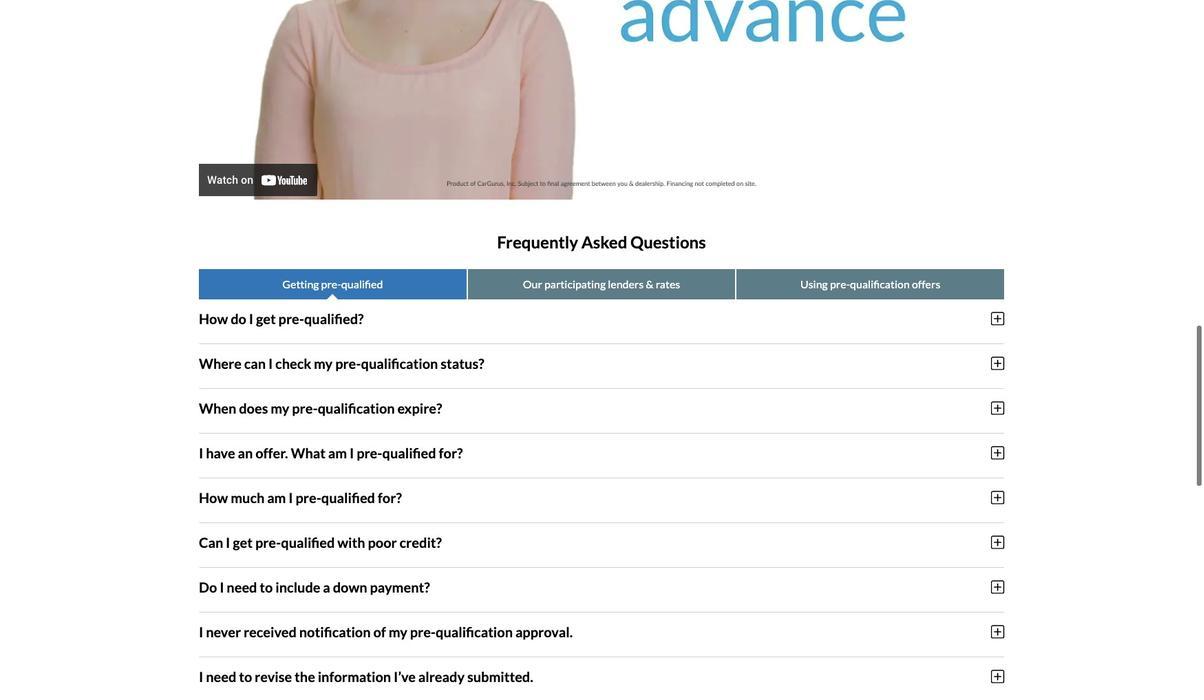 Task type: locate. For each thing, give the bounding box(es) containing it.
my right of
[[389, 624, 408, 640]]

1 vertical spatial am
[[267, 490, 286, 506]]

qualification up expire?
[[361, 355, 438, 372]]

to left revise
[[239, 669, 252, 685]]

1 horizontal spatial get
[[256, 310, 276, 327]]

qualification left offers
[[851, 277, 910, 290]]

can
[[244, 355, 266, 372]]

1 how from the top
[[199, 310, 228, 327]]

how left much
[[199, 490, 228, 506]]

0 horizontal spatial am
[[267, 490, 286, 506]]

where
[[199, 355, 242, 372]]

0 vertical spatial plus square image
[[992, 311, 1005, 326]]

4 plus square image from the top
[[992, 535, 1005, 550]]

submitted.
[[468, 669, 534, 685]]

1 horizontal spatial to
[[260, 579, 273, 596]]

i inside where can i check my pre-qualification status? button
[[269, 355, 273, 372]]

5 plus square image from the top
[[992, 624, 1005, 640]]

for? down expire?
[[439, 445, 463, 461]]

my
[[314, 355, 333, 372], [271, 400, 290, 417], [389, 624, 408, 640]]

0 horizontal spatial get
[[233, 534, 253, 551]]

to left include
[[260, 579, 273, 596]]

pre- down qualified?
[[335, 355, 361, 372]]

plus square image inside i never received notification of my pre-qualification approval. button
[[992, 624, 1005, 640]]

down
[[333, 579, 368, 596]]

i
[[249, 310, 254, 327], [269, 355, 273, 372], [199, 445, 203, 461], [350, 445, 354, 461], [289, 490, 293, 506], [226, 534, 230, 551], [220, 579, 224, 596], [199, 624, 203, 640], [199, 669, 203, 685]]

0 vertical spatial for?
[[439, 445, 463, 461]]

our
[[523, 277, 543, 290]]

qualified up qualified?
[[341, 277, 383, 290]]

how left do
[[199, 310, 228, 327]]

rates
[[656, 277, 681, 290]]

when does my pre-qualification expire?
[[199, 400, 442, 417]]

already
[[419, 669, 465, 685]]

3 plus square image from the top
[[992, 580, 1005, 595]]

i inside button
[[199, 669, 203, 685]]

for?
[[439, 445, 463, 461], [378, 490, 402, 506]]

using pre-qualification offers button
[[737, 269, 1005, 299]]

1 vertical spatial for?
[[378, 490, 402, 506]]

can
[[199, 534, 223, 551]]

need right do
[[227, 579, 257, 596]]

1 horizontal spatial am
[[328, 445, 347, 461]]

2 vertical spatial plus square image
[[992, 580, 1005, 595]]

6 plus square image from the top
[[992, 669, 1005, 684]]

pre- down what
[[296, 490, 321, 506]]

qualification
[[851, 277, 910, 290], [361, 355, 438, 372], [318, 400, 395, 417], [436, 624, 513, 640]]

am
[[328, 445, 347, 461], [267, 490, 286, 506]]

am right what
[[328, 445, 347, 461]]

pre-
[[321, 277, 341, 290], [830, 277, 851, 290], [279, 310, 304, 327], [335, 355, 361, 372], [292, 400, 318, 417], [357, 445, 383, 461], [296, 490, 321, 506], [255, 534, 281, 551], [410, 624, 436, 640]]

include
[[276, 579, 321, 596]]

do i need to include a down payment?
[[199, 579, 430, 596]]

need down never
[[206, 669, 236, 685]]

our participating lenders & rates
[[523, 277, 681, 290]]

plus square image
[[992, 401, 1005, 416], [992, 445, 1005, 461], [992, 490, 1005, 505], [992, 535, 1005, 550], [992, 624, 1005, 640], [992, 669, 1005, 684]]

0 vertical spatial am
[[328, 445, 347, 461]]

much
[[231, 490, 265, 506]]

revise
[[255, 669, 292, 685]]

0 vertical spatial get
[[256, 310, 276, 327]]

1 vertical spatial my
[[271, 400, 290, 417]]

1 horizontal spatial my
[[314, 355, 333, 372]]

1 vertical spatial plus square image
[[992, 356, 1005, 371]]

get
[[256, 310, 276, 327], [233, 534, 253, 551]]

plus square image inside do i need to include a down payment? button
[[992, 580, 1005, 595]]

i inside can i get pre-qualified with poor credit? button
[[226, 534, 230, 551]]

status?
[[441, 355, 485, 372]]

qualified?
[[304, 310, 364, 327]]

2 vertical spatial my
[[389, 624, 408, 640]]

pre- right getting
[[321, 277, 341, 290]]

poor
[[368, 534, 397, 551]]

plus square image
[[992, 311, 1005, 326], [992, 356, 1005, 371], [992, 580, 1005, 595]]

pre- right what
[[357, 445, 383, 461]]

plus square image inside when does my pre-qualification expire? button
[[992, 401, 1005, 416]]

qualification down 'where can i check my pre-qualification status?'
[[318, 400, 395, 417]]

how much am i pre-qualified for?
[[199, 490, 402, 506]]

1 plus square image from the top
[[992, 311, 1005, 326]]

get right can on the bottom left of page
[[233, 534, 253, 551]]

0 vertical spatial how
[[199, 310, 228, 327]]

payment?
[[370, 579, 430, 596]]

0 horizontal spatial for?
[[378, 490, 402, 506]]

get right do
[[256, 310, 276, 327]]

2 horizontal spatial my
[[389, 624, 408, 640]]

plus square image for already
[[992, 669, 1005, 684]]

plus square image for qualification
[[992, 624, 1005, 640]]

2 plus square image from the top
[[992, 445, 1005, 461]]

my right does
[[271, 400, 290, 417]]

2 plus square image from the top
[[992, 356, 1005, 371]]

am right much
[[267, 490, 286, 506]]

how do i get pre-qualified? button
[[199, 299, 1005, 338]]

0 horizontal spatial to
[[239, 669, 252, 685]]

for? inside button
[[378, 490, 402, 506]]

pre- down getting
[[279, 310, 304, 327]]

an
[[238, 445, 253, 461]]

what
[[291, 445, 326, 461]]

1 horizontal spatial for?
[[439, 445, 463, 461]]

credit?
[[400, 534, 442, 551]]

to
[[260, 579, 273, 596], [239, 669, 252, 685]]

a
[[323, 579, 330, 596]]

i inside how much am i pre-qualified for? button
[[289, 490, 293, 506]]

for? up the poor
[[378, 490, 402, 506]]

am inside 'button'
[[328, 445, 347, 461]]

getting pre-qualified tab panel
[[199, 299, 1005, 691]]

asked
[[582, 232, 628, 252]]

plus square image inside i have an offer. what am i pre-qualified for? 'button'
[[992, 445, 1005, 461]]

0 vertical spatial my
[[314, 355, 333, 372]]

approval.
[[516, 624, 573, 640]]

i inside do i need to include a down payment? button
[[220, 579, 224, 596]]

2 how from the top
[[199, 490, 228, 506]]

3 plus square image from the top
[[992, 490, 1005, 505]]

my right check
[[314, 355, 333, 372]]

0 horizontal spatial my
[[271, 400, 290, 417]]

do
[[199, 579, 217, 596]]

plus square image inside where can i check my pre-qualification status? button
[[992, 356, 1005, 371]]

getting pre-qualified button
[[199, 269, 467, 299]]

&
[[646, 277, 654, 290]]

qualified
[[341, 277, 383, 290], [383, 445, 436, 461], [321, 490, 375, 506], [281, 534, 335, 551]]

1 plus square image from the top
[[992, 401, 1005, 416]]

how
[[199, 310, 228, 327], [199, 490, 228, 506]]

how for how much am i pre-qualified for?
[[199, 490, 228, 506]]

1 vertical spatial how
[[199, 490, 228, 506]]

qualified inside 'button'
[[383, 445, 436, 461]]

need
[[227, 579, 257, 596], [206, 669, 236, 685]]

plus square image inside can i get pre-qualified with poor credit? button
[[992, 535, 1005, 550]]

how much am i pre-qualified for? button
[[199, 478, 1005, 517]]

plus square image for payment?
[[992, 580, 1005, 595]]

plus square image for pre-
[[992, 445, 1005, 461]]

plus square image inside i need to revise the information i've already submitted. button
[[992, 669, 1005, 684]]

i have an offer. what am i pre-qualified for? button
[[199, 434, 1005, 472]]

qualified down expire?
[[383, 445, 436, 461]]



Task type: vqa. For each thing, say whether or not it's contained in the screenshot.
left active
no



Task type: describe. For each thing, give the bounding box(es) containing it.
offer.
[[256, 445, 288, 461]]

offers
[[912, 277, 941, 290]]

0 vertical spatial need
[[227, 579, 257, 596]]

frequently asked questions tab list
[[199, 269, 1005, 299]]

qualified up with
[[321, 490, 375, 506]]

with
[[338, 534, 365, 551]]

pre- down much
[[255, 534, 281, 551]]

where can i check my pre-qualification status?
[[199, 355, 485, 372]]

can i get pre-qualified with poor credit? button
[[199, 523, 1005, 562]]

received
[[244, 624, 297, 640]]

plus square image for credit?
[[992, 535, 1005, 550]]

i inside i never received notification of my pre-qualification approval. button
[[199, 624, 203, 640]]

pre- right using
[[830, 277, 851, 290]]

have
[[206, 445, 235, 461]]

0 vertical spatial to
[[260, 579, 273, 596]]

lenders
[[608, 277, 644, 290]]

qualified left with
[[281, 534, 335, 551]]

i have an offer. what am i pre-qualified for?
[[199, 445, 463, 461]]

how for how do i get pre-qualified?
[[199, 310, 228, 327]]

our participating lenders & rates button
[[468, 269, 736, 299]]

qualification inside frequently asked questions tab list
[[851, 277, 910, 290]]

i need to revise the information i've already submitted.
[[199, 669, 534, 685]]

1 vertical spatial need
[[206, 669, 236, 685]]

notification
[[299, 624, 371, 640]]

where can i check my pre-qualification status? button
[[199, 344, 1005, 383]]

the
[[295, 669, 315, 685]]

pre- up what
[[292, 400, 318, 417]]

check
[[276, 355, 311, 372]]

can i get pre-qualified with poor credit?
[[199, 534, 442, 551]]

1 vertical spatial to
[[239, 669, 252, 685]]

using pre-qualification offers
[[801, 277, 941, 290]]

plus square image inside how do i get pre-qualified? button
[[992, 311, 1005, 326]]

qualification up submitted.
[[436, 624, 513, 640]]

pre- inside button
[[321, 277, 341, 290]]

when
[[199, 400, 236, 417]]

plus square image inside how much am i pre-qualified for? button
[[992, 490, 1005, 505]]

do i need to include a down payment? button
[[199, 568, 1005, 607]]

pre- inside 'button'
[[357, 445, 383, 461]]

plus square image for status?
[[992, 356, 1005, 371]]

participating
[[545, 277, 606, 290]]

does
[[239, 400, 268, 417]]

1 vertical spatial get
[[233, 534, 253, 551]]

questions
[[631, 232, 706, 252]]

i've
[[394, 669, 416, 685]]

expire?
[[398, 400, 442, 417]]

i need to revise the information i've already submitted. button
[[199, 658, 1005, 691]]

do
[[231, 310, 247, 327]]

getting
[[283, 277, 319, 290]]

i inside how do i get pre-qualified? button
[[249, 310, 254, 327]]

of
[[374, 624, 386, 640]]

qualified inside button
[[341, 277, 383, 290]]

getting pre-qualified
[[283, 277, 383, 290]]

information
[[318, 669, 391, 685]]

for? inside 'button'
[[439, 445, 463, 461]]

pre- right of
[[410, 624, 436, 640]]

using
[[801, 277, 828, 290]]

frequently asked questions
[[497, 232, 706, 252]]

when does my pre-qualification expire? button
[[199, 389, 1005, 428]]

how do i get pre-qualified?
[[199, 310, 364, 327]]

i never received notification of my pre-qualification approval.
[[199, 624, 573, 640]]

frequently
[[497, 232, 579, 252]]

i never received notification of my pre-qualification approval. button
[[199, 613, 1005, 651]]

never
[[206, 624, 241, 640]]

am inside button
[[267, 490, 286, 506]]



